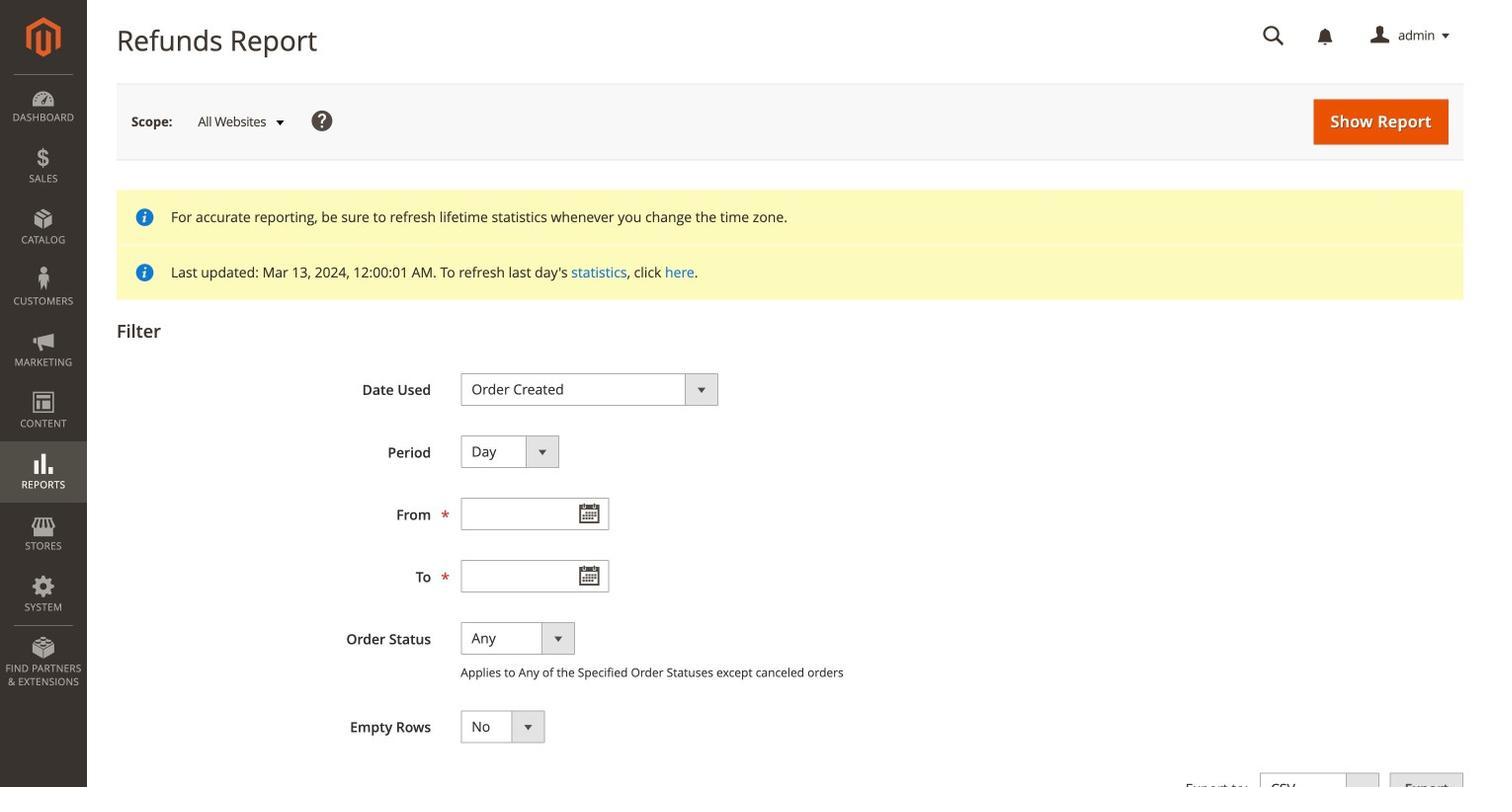 Task type: locate. For each thing, give the bounding box(es) containing it.
menu bar
[[0, 74, 87, 699]]

None text field
[[1249, 19, 1299, 53], [461, 498, 609, 531], [1249, 19, 1299, 53], [461, 498, 609, 531]]

magento admin panel image
[[26, 17, 61, 57]]

None text field
[[461, 560, 609, 593]]



